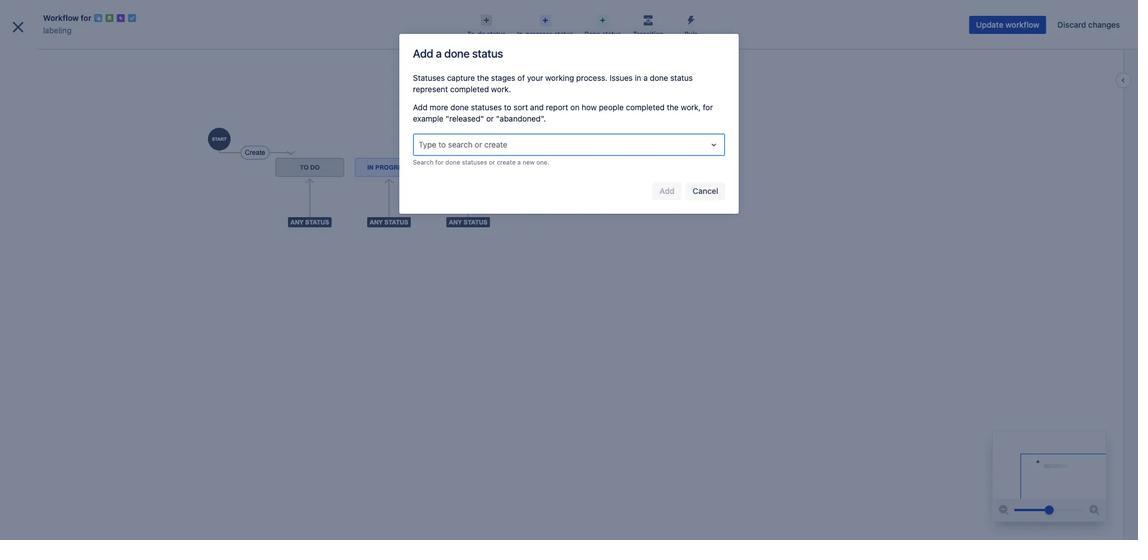Task type: locate. For each thing, give the bounding box(es) containing it.
discard
[[1058, 20, 1087, 29]]

issues
[[610, 73, 633, 83]]

done
[[445, 46, 470, 60], [650, 73, 669, 83], [451, 103, 469, 112], [446, 159, 461, 166]]

add inside the add more done statuses to sort and report on how people completed the work, for example "released" or "abandoned".
[[413, 103, 428, 112]]

done down to-
[[445, 46, 470, 60]]

or up search for done statuses or create a new one. on the left top of the page
[[475, 140, 483, 149]]

0 vertical spatial to
[[504, 103, 512, 112]]

status inside 'statuses capture the stages of your working process. issues in a done status represent completed work.'
[[671, 73, 693, 83]]

for for workflow for
[[81, 13, 91, 23]]

open image
[[708, 138, 721, 152]]

1 vertical spatial the
[[667, 103, 679, 112]]

to-
[[468, 30, 478, 38]]

a
[[436, 46, 442, 60], [644, 73, 648, 83], [518, 159, 521, 166]]

add a done status dialog
[[400, 34, 739, 214]]

discard changes
[[1058, 20, 1121, 29]]

completed inside 'statuses capture the stages of your working process. issues in a done status represent completed work.'
[[450, 85, 489, 94]]

transition
[[634, 30, 664, 38]]

to left "sort"
[[504, 103, 512, 112]]

add up example
[[413, 103, 428, 112]]

for inside dialog
[[81, 13, 91, 23]]

more
[[430, 103, 449, 112]]

dialog containing workflow for
[[0, 0, 1139, 541]]

a inside 'statuses capture the stages of your working process. issues in a done status represent completed work.'
[[644, 73, 648, 83]]

1 horizontal spatial the
[[667, 103, 679, 112]]

done for search for done statuses or create a new one.
[[446, 159, 461, 166]]

create
[[485, 140, 508, 149], [497, 159, 516, 166]]

0 vertical spatial the
[[477, 73, 489, 83]]

workflow
[[1006, 20, 1040, 29]]

"abandoned".
[[496, 114, 546, 123]]

0 vertical spatial add
[[413, 46, 434, 60]]

statuses capture the stages of your working process. issues in a done status represent completed work.
[[413, 73, 693, 94]]

to right type
[[439, 140, 446, 149]]

update
[[977, 20, 1004, 29]]

1 add from the top
[[413, 46, 434, 60]]

statuses down 'work.'
[[471, 103, 502, 112]]

2 add from the top
[[413, 103, 428, 112]]

example
[[413, 114, 444, 123]]

dialog
[[0, 0, 1139, 541]]

add for add a done status
[[413, 46, 434, 60]]

1 horizontal spatial completed
[[626, 103, 665, 112]]

for right 'work,'
[[703, 103, 714, 112]]

1 vertical spatial a
[[644, 73, 648, 83]]

the left 'work,'
[[667, 103, 679, 112]]

add
[[413, 46, 434, 60], [413, 103, 428, 112]]

group
[[5, 207, 131, 291], [5, 207, 131, 261], [5, 261, 131, 291]]

for for search for done statuses or create a new one.
[[436, 159, 444, 166]]

statuses for to
[[471, 103, 502, 112]]

0 horizontal spatial a
[[436, 46, 442, 60]]

0 horizontal spatial the
[[477, 73, 489, 83]]

status right progress
[[555, 30, 574, 38]]

banner
[[0, 0, 1139, 32]]

for inside the add more done statuses to sort and report on how people completed the work, for example "released" or "abandoned".
[[703, 103, 714, 112]]

a right "in"
[[644, 73, 648, 83]]

statuses inside the add more done statuses to sort and report on how people completed the work, for example "released" or "abandoned".
[[471, 103, 502, 112]]

0 vertical spatial or
[[487, 114, 494, 123]]

search
[[413, 159, 434, 166]]

for right search
[[436, 159, 444, 166]]

or
[[487, 114, 494, 123], [475, 140, 483, 149], [489, 159, 495, 166]]

completed down "in"
[[626, 103, 665, 112]]

0 horizontal spatial for
[[81, 13, 91, 23]]

in-
[[518, 30, 526, 38]]

1 horizontal spatial a
[[518, 159, 521, 166]]

Search field
[[924, 7, 1037, 25]]

how
[[582, 103, 597, 112]]

1 vertical spatial completed
[[626, 103, 665, 112]]

type to search or create
[[419, 140, 508, 149]]

statuses
[[471, 103, 502, 112], [462, 159, 488, 166]]

a up statuses
[[436, 46, 442, 60]]

0 vertical spatial completed
[[450, 85, 489, 94]]

workflow
[[43, 13, 79, 23]]

completed
[[450, 85, 489, 94], [626, 103, 665, 112]]

1 vertical spatial to
[[439, 140, 446, 149]]

in-progress status
[[518, 30, 574, 38]]

status
[[487, 30, 506, 38], [555, 30, 574, 38], [603, 30, 622, 38], [472, 46, 504, 60], [671, 73, 693, 83]]

0 vertical spatial create
[[485, 140, 508, 149]]

zoom out image
[[998, 504, 1012, 517]]

you're in the workflow viewfinder, use the arrow keys to move it element
[[993, 431, 1107, 499]]

create up search for done statuses or create a new one. on the left top of the page
[[485, 140, 508, 149]]

a left new
[[518, 159, 521, 166]]

2 horizontal spatial a
[[644, 73, 648, 83]]

done down search
[[446, 159, 461, 166]]

done inside the add more done statuses to sort and report on how people completed the work, for example "released" or "abandoned".
[[451, 103, 469, 112]]

for
[[81, 13, 91, 23], [703, 103, 714, 112], [436, 159, 444, 166]]

progress
[[526, 30, 553, 38]]

status right the do
[[487, 30, 506, 38]]

search for done statuses or create a new one.
[[413, 159, 550, 166]]

done right "in"
[[650, 73, 669, 83]]

type
[[419, 140, 437, 149]]

zoom in image
[[1089, 504, 1102, 517]]

done up "released"
[[451, 103, 469, 112]]

the left stages
[[477, 73, 489, 83]]

or right "released"
[[487, 114, 494, 123]]

statuses for or
[[462, 159, 488, 166]]

update workflow
[[977, 20, 1040, 29]]

1 vertical spatial statuses
[[462, 159, 488, 166]]

0 vertical spatial for
[[81, 13, 91, 23]]

sort
[[514, 103, 528, 112]]

status down to-do status
[[472, 46, 504, 60]]

1 vertical spatial create
[[497, 159, 516, 166]]

create left new
[[497, 159, 516, 166]]

cancel button
[[686, 182, 726, 200]]

the inside the add more done statuses to sort and report on how people completed the work, for example "released" or "abandoned".
[[667, 103, 679, 112]]

done status
[[585, 30, 622, 38]]

to
[[504, 103, 512, 112], [439, 140, 446, 149]]

1 vertical spatial for
[[703, 103, 714, 112]]

the inside 'statuses capture the stages of your working process. issues in a done status represent completed work.'
[[477, 73, 489, 83]]

do
[[478, 30, 486, 38]]

to-do status
[[468, 30, 506, 38]]

search
[[448, 140, 473, 149]]

discard changes button
[[1052, 16, 1128, 34]]

the
[[477, 73, 489, 83], [667, 103, 679, 112]]

workflow for
[[43, 13, 91, 23]]

add up statuses
[[413, 46, 434, 60]]

cancel
[[693, 187, 719, 196]]

close workflow editor image
[[9, 18, 27, 36]]

or down the type to search or create
[[489, 159, 495, 166]]

stages
[[491, 73, 516, 83]]

0 vertical spatial statuses
[[471, 103, 502, 112]]

jira software image
[[29, 9, 105, 22], [29, 9, 105, 22]]

statuses down the type to search or create
[[462, 159, 488, 166]]

status up 'work,'
[[671, 73, 693, 83]]

completed inside the add more done statuses to sort and report on how people completed the work, for example "released" or "abandoned".
[[626, 103, 665, 112]]

completed down capture
[[450, 85, 489, 94]]

capture
[[447, 73, 475, 83]]

for right workflow
[[81, 13, 91, 23]]

2 horizontal spatial for
[[703, 103, 714, 112]]

1 horizontal spatial to
[[504, 103, 512, 112]]

1 vertical spatial add
[[413, 103, 428, 112]]

2 vertical spatial for
[[436, 159, 444, 166]]

0 horizontal spatial completed
[[450, 85, 489, 94]]

1 horizontal spatial for
[[436, 159, 444, 166]]



Task type: describe. For each thing, give the bounding box(es) containing it.
and
[[531, 103, 544, 112]]

work,
[[681, 103, 701, 112]]

changes
[[1089, 20, 1121, 29]]

people
[[599, 103, 624, 112]]

update workflow button
[[970, 16, 1047, 34]]

done for add more done statuses to sort and report on how people completed the work, for example "released" or "abandoned".
[[451, 103, 469, 112]]

in
[[635, 73, 642, 83]]

report
[[546, 103, 569, 112]]

add for add more done statuses to sort and report on how people completed the work, for example "released" or "abandoned".
[[413, 103, 428, 112]]

working
[[546, 73, 575, 83]]

in-progress status button
[[512, 11, 579, 38]]

labeling
[[43, 26, 72, 35]]

2 vertical spatial a
[[518, 159, 521, 166]]

done inside 'statuses capture the stages of your working process. issues in a done status represent completed work.'
[[650, 73, 669, 83]]

rule button
[[670, 11, 713, 38]]

1 vertical spatial or
[[475, 140, 483, 149]]

0 horizontal spatial to
[[439, 140, 446, 149]]

labeling link
[[43, 24, 72, 37]]

process.
[[577, 73, 608, 83]]

one.
[[537, 159, 550, 166]]

primary element
[[7, 0, 924, 31]]

to inside the add more done statuses to sort and report on how people completed the work, for example "released" or "abandoned".
[[504, 103, 512, 112]]

done
[[585, 30, 601, 38]]

done status button
[[579, 11, 627, 38]]

work.
[[491, 85, 511, 94]]

statuses
[[413, 73, 445, 83]]

status right done
[[603, 30, 622, 38]]

your
[[527, 73, 544, 83]]

to-do status button
[[462, 11, 512, 38]]

add a done status
[[413, 46, 504, 60]]

new
[[523, 159, 535, 166]]

represent
[[413, 85, 448, 94]]

transition button
[[627, 11, 670, 38]]

2 vertical spatial or
[[489, 159, 495, 166]]

Search or create a status text field
[[419, 139, 421, 151]]

rule
[[685, 30, 698, 38]]

"released"
[[446, 114, 485, 123]]

or inside the add more done statuses to sort and report on how people completed the work, for example "released" or "abandoned".
[[487, 114, 494, 123]]

0 vertical spatial a
[[436, 46, 442, 60]]

add more done statuses to sort and report on how people completed the work, for example "released" or "abandoned".
[[413, 103, 714, 123]]

of
[[518, 73, 525, 83]]

status inside popup button
[[487, 30, 506, 38]]

done for add a done status
[[445, 46, 470, 60]]

Zoom level range field
[[1015, 499, 1085, 522]]

on
[[571, 103, 580, 112]]



Task type: vqa. For each thing, say whether or not it's contained in the screenshot.
select to the middle
no



